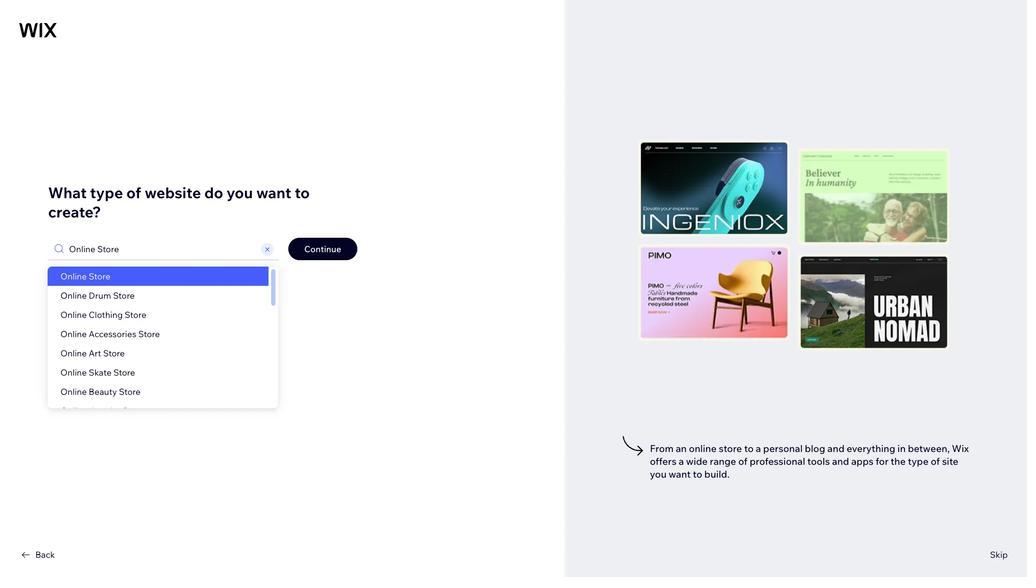 Task type: locate. For each thing, give the bounding box(es) containing it.
clothing
[[89, 309, 123, 320]]

of left the website
[[126, 183, 141, 202]]

store right drum
[[113, 290, 135, 301]]

0 horizontal spatial of
[[126, 183, 141, 202]]

online for online art store
[[60, 348, 87, 359]]

1 horizontal spatial want
[[669, 469, 691, 481]]

you right "do"
[[227, 183, 253, 202]]

store for accessories
[[138, 329, 160, 339]]

accessories
[[89, 329, 136, 339]]

apps
[[851, 456, 873, 468]]

beauty
[[89, 386, 117, 397]]

online store option
[[48, 267, 268, 286]]

store right accessories
[[138, 329, 160, 339]]

8 online from the top
[[60, 406, 87, 416]]

drum
[[89, 290, 111, 301]]

what type of website do you want to create?
[[48, 183, 310, 221]]

online left beauty
[[60, 386, 87, 397]]

5 online from the top
[[60, 348, 87, 359]]

online
[[60, 271, 87, 282], [60, 290, 87, 301], [60, 309, 87, 320], [60, 329, 87, 339], [60, 348, 87, 359], [60, 367, 87, 378], [60, 386, 87, 397], [60, 406, 87, 416]]

from an online store to a personal blog and everything in between, wix offers a wide range of professional tools and apps for the type of site you want to build.
[[650, 443, 969, 481]]

store right skate at the left bottom of the page
[[113, 367, 135, 378]]

online art store
[[60, 348, 125, 359]]

of inside what type of website do you want to create?
[[126, 183, 141, 202]]

online skate store
[[60, 367, 135, 378]]

0 vertical spatial to
[[295, 183, 310, 202]]

online for online accessories store
[[60, 329, 87, 339]]

online left art
[[60, 348, 87, 359]]

of down store
[[738, 456, 747, 468]]

type down between,
[[908, 456, 929, 468]]

Search for your business or site type field
[[66, 238, 259, 260]]

store right jewelry
[[122, 406, 144, 416]]

0 vertical spatial type
[[90, 183, 123, 202]]

a
[[756, 443, 761, 455], [679, 456, 684, 468]]

online store
[[60, 271, 110, 282]]

6 online from the top
[[60, 367, 87, 378]]

professional
[[750, 456, 805, 468]]

0 horizontal spatial to
[[295, 183, 310, 202]]

tools
[[807, 456, 830, 468]]

to inside what type of website do you want to create?
[[295, 183, 310, 202]]

and left apps
[[832, 456, 849, 468]]

0 horizontal spatial a
[[679, 456, 684, 468]]

the
[[891, 456, 906, 468]]

a down an
[[679, 456, 684, 468]]

store
[[89, 271, 110, 282], [113, 290, 135, 301], [125, 309, 146, 320], [138, 329, 160, 339], [103, 348, 125, 359], [113, 367, 135, 378], [119, 386, 141, 397], [122, 406, 144, 416]]

store for drum
[[113, 290, 135, 301]]

and right blog
[[827, 443, 845, 455]]

website
[[145, 183, 201, 202]]

type up create?
[[90, 183, 123, 202]]

1 vertical spatial a
[[679, 456, 684, 468]]

1 horizontal spatial type
[[908, 456, 929, 468]]

0 horizontal spatial want
[[256, 183, 291, 202]]

an
[[676, 443, 687, 455]]

continue
[[304, 244, 341, 254]]

1 vertical spatial you
[[650, 469, 667, 481]]

store
[[719, 443, 742, 455]]

want
[[256, 183, 291, 202], [669, 469, 691, 481]]

type
[[90, 183, 123, 202], [908, 456, 929, 468]]

0 vertical spatial want
[[256, 183, 291, 202]]

between,
[[908, 443, 950, 455]]

0 horizontal spatial type
[[90, 183, 123, 202]]

type inside from an online store to a personal blog and everything in between, wix offers a wide range of professional tools and apps for the type of site you want to build.
[[908, 456, 929, 468]]

1 vertical spatial want
[[669, 469, 691, 481]]

online left skate at the left bottom of the page
[[60, 367, 87, 378]]

store right clothing
[[125, 309, 146, 320]]

online up online drum store
[[60, 271, 87, 282]]

range
[[710, 456, 736, 468]]

create?
[[48, 202, 101, 221]]

what
[[48, 183, 87, 202]]

online up online art store
[[60, 329, 87, 339]]

wide
[[686, 456, 708, 468]]

online accessories store
[[60, 329, 160, 339]]

online down online drum store
[[60, 309, 87, 320]]

1 horizontal spatial to
[[693, 469, 702, 481]]

of
[[126, 183, 141, 202], [738, 456, 747, 468], [931, 456, 940, 468]]

you inside what type of website do you want to create?
[[227, 183, 253, 202]]

wix
[[952, 443, 969, 455]]

store right art
[[103, 348, 125, 359]]

1 vertical spatial and
[[832, 456, 849, 468]]

to
[[295, 183, 310, 202], [744, 443, 754, 455], [693, 469, 702, 481]]

everything
[[847, 443, 895, 455]]

online left jewelry
[[60, 406, 87, 416]]

a up professional
[[756, 443, 761, 455]]

0 horizontal spatial you
[[227, 183, 253, 202]]

you
[[227, 183, 253, 202], [650, 469, 667, 481]]

jewelry
[[89, 406, 121, 416]]

3 online from the top
[[60, 309, 87, 320]]

4 online from the top
[[60, 329, 87, 339]]

online inside option
[[60, 271, 87, 282]]

list box
[[48, 267, 278, 421]]

7 online from the top
[[60, 386, 87, 397]]

you down offers
[[650, 469, 667, 481]]

store for beauty
[[119, 386, 141, 397]]

online
[[689, 443, 717, 455]]

1 horizontal spatial a
[[756, 443, 761, 455]]

and
[[827, 443, 845, 455], [832, 456, 849, 468]]

online for online clothing store
[[60, 309, 87, 320]]

1 online from the top
[[60, 271, 87, 282]]

1 vertical spatial type
[[908, 456, 929, 468]]

of down between,
[[931, 456, 940, 468]]

store right beauty
[[119, 386, 141, 397]]

online down online store
[[60, 290, 87, 301]]

2 vertical spatial to
[[693, 469, 702, 481]]

for
[[876, 456, 889, 468]]

2 horizontal spatial to
[[744, 443, 754, 455]]

0 vertical spatial a
[[756, 443, 761, 455]]

0 vertical spatial you
[[227, 183, 253, 202]]

store up drum
[[89, 271, 110, 282]]

1 horizontal spatial you
[[650, 469, 667, 481]]

2 online from the top
[[60, 290, 87, 301]]



Task type: describe. For each thing, give the bounding box(es) containing it.
0 vertical spatial and
[[827, 443, 845, 455]]

skate
[[89, 367, 111, 378]]

in
[[897, 443, 906, 455]]

from
[[650, 443, 673, 455]]

online for online drum store
[[60, 290, 87, 301]]

personal
[[763, 443, 803, 455]]

offers
[[650, 456, 676, 468]]

you inside from an online store to a personal blog and everything in between, wix offers a wide range of professional tools and apps for the type of site you want to build.
[[650, 469, 667, 481]]

site
[[942, 456, 958, 468]]

list box containing online store
[[48, 267, 278, 421]]

skip
[[990, 550, 1008, 561]]

want inside from an online store to a personal blog and everything in between, wix offers a wide range of professional tools and apps for the type of site you want to build.
[[669, 469, 691, 481]]

build.
[[704, 469, 730, 481]]

back button
[[19, 549, 55, 562]]

blog
[[805, 443, 825, 455]]

skip button
[[990, 549, 1008, 562]]

1 vertical spatial to
[[744, 443, 754, 455]]

want inside what type of website do you want to create?
[[256, 183, 291, 202]]

online jewelry store
[[60, 406, 144, 416]]

2 horizontal spatial of
[[931, 456, 940, 468]]

back
[[35, 550, 55, 561]]

continue button
[[288, 238, 357, 260]]

store for clothing
[[125, 309, 146, 320]]

online drum store
[[60, 290, 135, 301]]

store for skate
[[113, 367, 135, 378]]

online for online jewelry store
[[60, 406, 87, 416]]

1 horizontal spatial of
[[738, 456, 747, 468]]

online beauty store
[[60, 386, 141, 397]]

art
[[89, 348, 101, 359]]

store inside option
[[89, 271, 110, 282]]

do
[[204, 183, 223, 202]]

online for online skate store
[[60, 367, 87, 378]]

type inside what type of website do you want to create?
[[90, 183, 123, 202]]

online clothing store
[[60, 309, 146, 320]]

store for art
[[103, 348, 125, 359]]

online for online beauty store
[[60, 386, 87, 397]]

online for online store
[[60, 271, 87, 282]]

store for jewelry
[[122, 406, 144, 416]]



Task type: vqa. For each thing, say whether or not it's contained in the screenshot.
"Wix"
yes



